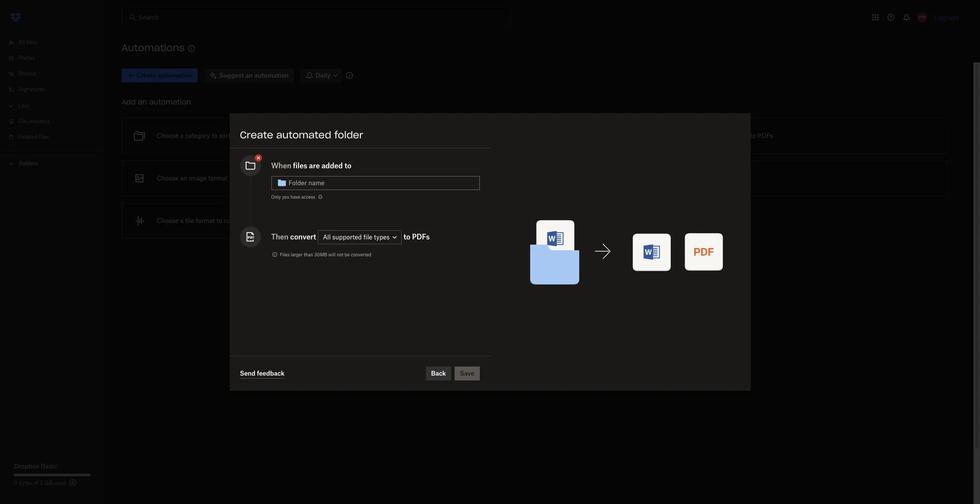 Task type: locate. For each thing, give the bounding box(es) containing it.
files right convert
[[737, 132, 749, 139]]

convert down by
[[237, 175, 258, 182]]

to right videos
[[545, 175, 551, 182]]

30mb
[[314, 252, 327, 258]]

convert files to pdfs button
[[674, 115, 952, 157]]

file inside button
[[463, 175, 472, 182]]

send feedback button
[[240, 369, 285, 379]]

choose
[[157, 132, 179, 139], [157, 175, 179, 182], [435, 175, 456, 182], [157, 217, 179, 225]]

file for choose a file format to convert videos to
[[463, 175, 472, 182]]

convert left audio
[[224, 217, 245, 225]]

an left image
[[180, 175, 187, 182]]

files inside 'deleted files' "link"
[[39, 134, 49, 140]]

0 horizontal spatial pdfs
[[412, 233, 430, 242]]

all for all files
[[18, 39, 25, 46]]

add an automation
[[122, 98, 191, 106]]

0 horizontal spatial file
[[185, 217, 194, 225]]

basic
[[41, 463, 57, 470]]

1 vertical spatial a
[[458, 175, 461, 182]]

add an automation main content
[[118, 63, 974, 505]]

convert inside choose an image format to convert files to button
[[237, 175, 258, 182]]

to
[[212, 132, 217, 139], [751, 132, 756, 139], [345, 162, 352, 170], [229, 175, 235, 182], [273, 175, 279, 182], [494, 175, 500, 182], [545, 175, 551, 182], [217, 217, 222, 225], [278, 217, 284, 225], [404, 233, 411, 242]]

choose a category to sort files by
[[157, 132, 252, 139]]

all up files larger than 30mb will not be converted
[[323, 234, 331, 241]]

file inside popup button
[[364, 234, 373, 241]]

0
[[14, 480, 17, 487]]

all up photos
[[18, 39, 25, 46]]

file
[[463, 175, 472, 182], [185, 217, 194, 225], [364, 234, 373, 241]]

files larger than 30mb will not be converted
[[280, 252, 371, 258]]

1 vertical spatial file
[[185, 217, 194, 225]]

files right deleted
[[39, 134, 49, 140]]

get more space image
[[68, 478, 78, 489]]

files left by
[[232, 132, 244, 139]]

folders button
[[0, 157, 104, 170]]

deleted
[[18, 134, 37, 140]]

signatures
[[18, 86, 45, 93]]

a for choose a file format to convert videos to
[[458, 175, 461, 182]]

choose a file format to convert videos to
[[435, 175, 551, 182]]

2 vertical spatial a
[[180, 217, 184, 225]]

a for choose a category to sort files by
[[180, 132, 184, 139]]

files
[[26, 39, 37, 46], [232, 132, 244, 139], [737, 132, 749, 139], [39, 134, 49, 140], [293, 162, 307, 170], [260, 175, 272, 182], [265, 217, 277, 225]]

to left videos
[[494, 175, 500, 182]]

pdfs
[[758, 132, 773, 139], [412, 233, 430, 242]]

create
[[240, 129, 273, 141]]

files inside 'choose a category to sort files by' button
[[232, 132, 244, 139]]

will
[[328, 252, 336, 258]]

format
[[208, 175, 228, 182], [474, 175, 493, 182], [196, 217, 215, 225]]

feedback
[[257, 370, 285, 377]]

back
[[431, 370, 446, 378]]

list
[[0, 30, 104, 151]]

to left the sort
[[212, 132, 217, 139]]

have
[[291, 195, 300, 200]]

0 vertical spatial pdfs
[[758, 132, 773, 139]]

by
[[246, 132, 252, 139]]

pdfs right types
[[412, 233, 430, 242]]

create automated folder dialog
[[230, 113, 751, 391]]

choose for choose a file format to convert videos to
[[435, 175, 456, 182]]

not
[[337, 252, 344, 258]]

all supported file types
[[323, 234, 390, 241]]

dropbox basic
[[14, 463, 57, 470]]

choose for choose a category to sort files by
[[157, 132, 179, 139]]

1 vertical spatial all
[[323, 234, 331, 241]]

automations
[[122, 42, 185, 54]]

files down when
[[260, 175, 272, 182]]

1 vertical spatial pdfs
[[412, 233, 430, 242]]

1 horizontal spatial an
[[180, 175, 187, 182]]

to up the then
[[278, 217, 284, 225]]

pdfs inside button
[[758, 132, 773, 139]]

files inside convert files to pdfs button
[[737, 132, 749, 139]]

all inside popup button
[[323, 234, 331, 241]]

audio
[[247, 217, 263, 225]]

all files link
[[7, 35, 104, 50]]

choose a category to sort files by button
[[118, 115, 396, 157]]

supported
[[332, 234, 362, 241]]

convert left videos
[[502, 175, 523, 182]]

1 vertical spatial an
[[180, 175, 187, 182]]

0 vertical spatial all
[[18, 39, 25, 46]]

0 horizontal spatial all
[[18, 39, 25, 46]]

shared
[[18, 70, 36, 77]]

1 horizontal spatial pdfs
[[758, 132, 773, 139]]

2
[[40, 480, 43, 487]]

convert inside choose a file format to convert audio files to button
[[224, 217, 245, 225]]

click to watch a demo video image
[[187, 43, 197, 54]]

file requests link
[[7, 114, 104, 129]]

an inside choose an image format to convert files to button
[[180, 175, 187, 182]]

files left "are"
[[293, 162, 307, 170]]

2 vertical spatial file
[[364, 234, 373, 241]]

an for image
[[180, 175, 187, 182]]

convert for videos
[[502, 175, 523, 182]]

files
[[280, 252, 290, 258]]

folder
[[334, 129, 363, 141]]

0 vertical spatial file
[[463, 175, 472, 182]]

convert up than
[[290, 233, 316, 242]]

0 vertical spatial a
[[180, 132, 184, 139]]

dropbox image
[[7, 9, 24, 26]]

dropbox
[[14, 463, 39, 470]]

a inside button
[[180, 217, 184, 225]]

upgrade
[[935, 14, 960, 21]]

to right image
[[229, 175, 235, 182]]

a for choose a file format to convert audio files to
[[180, 217, 184, 225]]

create automated folder
[[240, 129, 363, 141]]

0 horizontal spatial an
[[138, 98, 147, 106]]

when
[[271, 162, 291, 170]]

file inside button
[[185, 217, 194, 225]]

convert
[[237, 175, 258, 182], [502, 175, 523, 182], [224, 217, 245, 225], [290, 233, 316, 242]]

pdfs right convert
[[758, 132, 773, 139]]

1 horizontal spatial all
[[323, 234, 331, 241]]

an right add at the top left of page
[[138, 98, 147, 106]]

file for choose a file format to convert audio files to
[[185, 217, 194, 225]]

signatures link
[[7, 82, 104, 97]]

deleted files link
[[7, 129, 104, 145]]

all
[[18, 39, 25, 46], [323, 234, 331, 241]]

choose inside button
[[157, 217, 179, 225]]

a
[[180, 132, 184, 139], [458, 175, 461, 182], [180, 217, 184, 225]]

to right added
[[345, 162, 352, 170]]

an
[[138, 98, 147, 106], [180, 175, 187, 182]]

1 horizontal spatial file
[[364, 234, 373, 241]]

files up photos
[[26, 39, 37, 46]]

format inside button
[[196, 217, 215, 225]]

back button
[[426, 367, 451, 381]]

to right types
[[404, 233, 411, 242]]

convert inside choose a file format to convert videos to button
[[502, 175, 523, 182]]

2 horizontal spatial file
[[463, 175, 472, 182]]

to right convert
[[751, 132, 756, 139]]

image
[[189, 175, 207, 182]]

files right audio
[[265, 217, 277, 225]]

0 vertical spatial an
[[138, 98, 147, 106]]



Task type: vqa. For each thing, say whether or not it's contained in the screenshot.
the to in Convert Files To Pdfs button
yes



Task type: describe. For each thing, give the bounding box(es) containing it.
than
[[304, 252, 313, 258]]

choose a file format to convert audio files to button
[[118, 200, 396, 242]]

videos
[[525, 175, 543, 182]]

convert for files
[[237, 175, 258, 182]]

send feedback
[[240, 370, 285, 377]]

of
[[34, 480, 38, 487]]

upgrade link
[[935, 14, 960, 21]]

format for videos
[[474, 175, 493, 182]]

sort
[[219, 132, 230, 139]]

less
[[18, 103, 30, 109]]

only
[[271, 195, 281, 200]]

send
[[240, 370, 256, 377]]

file requests
[[18, 118, 50, 125]]

file
[[18, 118, 27, 125]]

files inside choose a file format to convert audio files to button
[[265, 217, 277, 225]]

shared link
[[7, 66, 104, 82]]

used
[[54, 480, 66, 487]]

files inside create automated folder dialog
[[293, 162, 307, 170]]

folders
[[19, 160, 38, 167]]

choose a file format to convert audio files to
[[157, 217, 284, 225]]

folder permissions image
[[317, 194, 324, 201]]

photos link
[[7, 50, 104, 66]]

an for automation
[[138, 98, 147, 106]]

choose an image format to convert files to button
[[118, 157, 396, 200]]

convert
[[712, 132, 735, 139]]

photos
[[18, 55, 35, 61]]

automated
[[276, 129, 331, 141]]

automation
[[149, 98, 191, 106]]

then
[[271, 233, 289, 242]]

types
[[374, 234, 390, 241]]

to down when
[[273, 175, 279, 182]]

Folder name text field
[[289, 179, 475, 188]]

to left audio
[[217, 217, 222, 225]]

convert for audio
[[224, 217, 245, 225]]

category
[[185, 132, 210, 139]]

choose for choose an image format to convert files to
[[157, 175, 179, 182]]

less image
[[7, 102, 16, 110]]

list containing all files
[[0, 30, 104, 151]]

files inside all files link
[[26, 39, 37, 46]]

requests
[[29, 118, 50, 125]]

all files
[[18, 39, 37, 46]]

format for files
[[208, 175, 228, 182]]

only you have access
[[271, 195, 315, 200]]

files inside choose an image format to convert files to button
[[260, 175, 272, 182]]

gb
[[44, 480, 53, 487]]

convert files to pdfs
[[712, 132, 773, 139]]

access
[[301, 195, 315, 200]]

add
[[122, 98, 136, 106]]

0 bytes of 2 gb used
[[14, 480, 66, 487]]

file for all supported file types
[[364, 234, 373, 241]]

deleted files
[[18, 134, 49, 140]]

be
[[345, 252, 350, 258]]

all supported file types button
[[318, 231, 402, 245]]

format for audio
[[196, 217, 215, 225]]

choose a file format to convert videos to button
[[396, 157, 674, 200]]

convert inside create automated folder dialog
[[290, 233, 316, 242]]

added
[[322, 162, 343, 170]]

files are added to
[[293, 162, 352, 170]]

pdfs inside create automated folder dialog
[[412, 233, 430, 242]]

larger
[[291, 252, 303, 258]]

to pdfs
[[404, 233, 430, 242]]

you
[[282, 195, 289, 200]]

bytes
[[19, 480, 32, 487]]

choose for choose a file format to convert audio files to
[[157, 217, 179, 225]]

converted
[[351, 252, 371, 258]]

are
[[309, 162, 320, 170]]

choose an image format to convert files to
[[157, 175, 279, 182]]

all for all supported file types
[[323, 234, 331, 241]]



